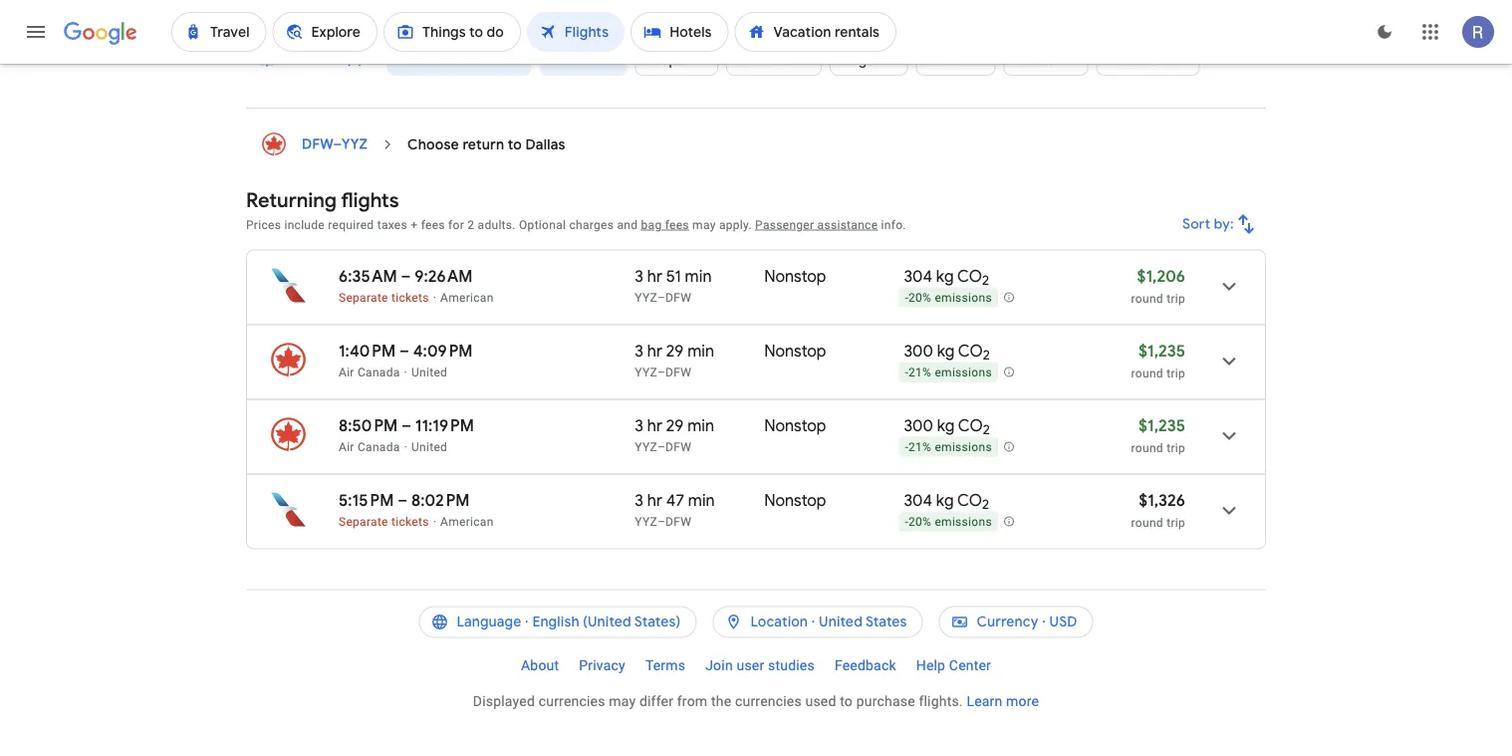 Task type: vqa. For each thing, say whether or not it's contained in the screenshot.
ATL related to 6:45 PM
no



Task type: locate. For each thing, give the bounding box(es) containing it.
3 inside 3 hr 47 min yyz – dfw
[[635, 491, 644, 511]]

3 hr from the top
[[647, 416, 663, 436]]

nonstop flight. element for 11:19 pm
[[765, 416, 827, 439]]

 image down 8:02 pm text box
[[433, 515, 437, 529]]

kg
[[937, 267, 954, 287], [937, 341, 955, 362], [937, 416, 955, 436], [937, 491, 954, 511]]

1 - from the top
[[905, 292, 909, 306]]

3 for 11:19 pm
[[635, 416, 644, 436]]

1 vertical spatial $1,235 round trip
[[1132, 416, 1186, 455]]

the
[[711, 694, 732, 710]]

0 vertical spatial tickets
[[392, 291, 429, 305]]

prices include required taxes + fees for 2 adults. optional charges and bag fees may apply. passenger assistance
[[246, 218, 878, 232]]

2 -21% emissions from the top
[[905, 441, 992, 455]]

3 hr 29 min yyz – dfw up 47 at the bottom left of page
[[635, 416, 715, 454]]

1 vertical spatial separate
[[339, 515, 388, 529]]

returning flights main content
[[246, 125, 1267, 566]]

1 vertical spatial 21%
[[909, 441, 932, 455]]

separate tickets
[[339, 291, 429, 305], [339, 515, 429, 529]]

2 separate tickets from the top
[[339, 515, 429, 529]]

2 3 from the top
[[635, 341, 644, 362]]

hr down 3 hr 51 min yyz – dfw
[[647, 341, 663, 362]]

all
[[284, 51, 301, 69]]

1 vertical spatial separate tickets
[[339, 515, 429, 529]]

min for 8:02 pm
[[688, 491, 715, 511]]

2 co from the top
[[958, 341, 983, 362]]

51
[[666, 267, 681, 287]]

-20% emissions for $1,326
[[905, 516, 992, 530]]

round
[[1132, 292, 1164, 306], [1132, 367, 1164, 381], [1132, 441, 1164, 455], [1132, 516, 1164, 530]]

min inside 3 hr 47 min yyz – dfw
[[688, 491, 715, 511]]

300
[[904, 341, 934, 362], [904, 416, 934, 436]]

2 21% from the top
[[909, 441, 932, 455]]

dfw for 1:40 pm – 4:09 pm
[[666, 366, 692, 380]]

0 horizontal spatial currencies
[[539, 694, 605, 710]]

2 american from the top
[[441, 515, 494, 529]]

sort
[[1183, 216, 1211, 234]]

1 vertical spatial  image
[[433, 515, 437, 529]]

may left apply.
[[693, 218, 716, 232]]

join user studies
[[706, 658, 815, 675]]

1 vertical spatial air canada
[[339, 440, 400, 454]]

round down $1,326 text field at bottom
[[1132, 516, 1164, 530]]

0 vertical spatial -20% emissions
[[905, 292, 992, 306]]

2 air from the top
[[339, 440, 354, 454]]

0 vertical spatial $1,235 round trip
[[1132, 341, 1186, 381]]

0 vertical spatial 29
[[666, 341, 684, 362]]

canada for 1:40 pm
[[358, 366, 400, 380]]

1 vertical spatial 3 hr 29 min yyz – dfw
[[635, 416, 715, 454]]

1 3 hr 29 min yyz – dfw from the top
[[635, 341, 715, 380]]

kg for 9:26 am
[[937, 267, 954, 287]]

min inside 3 hr 51 min yyz – dfw
[[685, 267, 712, 287]]

2 hr from the top
[[647, 341, 663, 362]]

yyz up 3 hr 47 min yyz – dfw
[[635, 440, 658, 454]]

may inside returning flights main content
[[693, 218, 716, 232]]

separate tickets down departure time: 6:35 am. text field
[[339, 291, 429, 305]]

3 down 3 hr 51 min yyz – dfw
[[635, 341, 644, 362]]

3 trip from the top
[[1167, 441, 1186, 455]]

 image for 9:26 am
[[433, 291, 437, 305]]

3 left 51
[[635, 267, 644, 287]]

1 21% from the top
[[909, 366, 932, 380]]

american down 8:02 pm text box
[[441, 515, 494, 529]]

– down 3 hr 51 min yyz – dfw
[[658, 366, 666, 380]]

4 round from the top
[[1132, 516, 1164, 530]]

air down 8:50 pm text field
[[339, 440, 354, 454]]

2 canada from the top
[[358, 440, 400, 454]]

1 horizontal spatial fees
[[665, 218, 689, 232]]

1 separate tickets from the top
[[339, 291, 429, 305]]

1 20% from the top
[[909, 292, 932, 306]]

$1,235 round trip
[[1132, 341, 1186, 381], [1132, 416, 1186, 455]]

1 3 from the top
[[635, 267, 644, 287]]

4 3 from the top
[[635, 491, 644, 511]]

2 trip from the top
[[1167, 367, 1186, 381]]

4 nonstop from the top
[[765, 491, 827, 511]]

join user studies link
[[696, 651, 825, 683]]

nonstop flight. element for 9:26 am
[[765, 267, 827, 290]]

dfw inside 3 hr 51 min yyz – dfw
[[666, 291, 692, 305]]

dfw down 3 hr 51 min yyz – dfw
[[666, 366, 692, 380]]

1 -21% emissions from the top
[[905, 366, 992, 380]]

300 kg co 2 for 4:09 pm
[[904, 341, 990, 364]]

-20% emissions
[[905, 292, 992, 306], [905, 516, 992, 530]]

-21% emissions for 4:09 pm
[[905, 366, 992, 380]]

3 hr 29 min yyz – dfw for 4:09 pm
[[635, 341, 715, 380]]

1 separate from the top
[[339, 291, 388, 305]]

currencies
[[539, 694, 605, 710], [735, 694, 802, 710]]

1 vertical spatial tickets
[[392, 515, 429, 529]]

separate tickets for 6:35 am
[[339, 291, 429, 305]]

2 vertical spatial united
[[819, 614, 863, 632]]

states
[[866, 614, 907, 632]]

english
[[533, 614, 580, 632]]

emissions for 8:02 pm
[[935, 516, 992, 530]]

separate tickets down 5:15 pm
[[339, 515, 429, 529]]

2 fees from the left
[[665, 218, 689, 232]]

air canada for 8:50 pm
[[339, 440, 400, 454]]

privacy link
[[569, 651, 636, 683]]

1 vertical spatial 304
[[904, 491, 933, 511]]

 image down '9:26 am'
[[433, 291, 437, 305]]

trip down $1,206 text field
[[1167, 292, 1186, 306]]

choose
[[408, 136, 459, 154]]

2 29 from the top
[[666, 416, 684, 436]]

1 $1,235 round trip from the top
[[1132, 341, 1186, 381]]

join
[[706, 658, 733, 675]]

1235 US dollars text field
[[1139, 341, 1186, 362]]

min
[[685, 267, 712, 287], [688, 341, 715, 362], [688, 416, 715, 436], [688, 491, 715, 511]]

1 vertical spatial -21% emissions
[[905, 441, 992, 455]]

3 - from the top
[[905, 441, 909, 455]]

4 trip from the top
[[1167, 516, 1186, 530]]

1 nonstop flight. element from the top
[[765, 267, 827, 290]]

2 for 1:40 pm – 4:09 pm
[[983, 347, 990, 364]]

1 29 from the top
[[666, 341, 684, 362]]

2 separate from the top
[[339, 515, 388, 529]]

20%
[[909, 292, 932, 306], [909, 516, 932, 530]]

air canada down departure time: 1:40 pm. text field
[[339, 366, 400, 380]]

yyz down the total duration 3 hr 47 min. element
[[635, 515, 658, 529]]

trip down $1,326 text field at bottom
[[1167, 516, 1186, 530]]

air down 1:40 pm
[[339, 366, 354, 380]]

1 horizontal spatial to
[[840, 694, 853, 710]]

hr inside 3 hr 51 min yyz – dfw
[[647, 267, 663, 287]]

flight details. leaves toronto pearson international airport at 1:40 pm on monday, january 1 and arrives at dallas/fort worth international airport at 4:09 pm on monday, january 1. image
[[1206, 338, 1254, 386]]

1 vertical spatial air
[[339, 440, 354, 454]]

4 co from the top
[[958, 491, 983, 511]]

0 vertical spatial may
[[693, 218, 716, 232]]

0 vertical spatial united
[[412, 366, 448, 380]]

0 vertical spatial 304
[[904, 267, 933, 287]]

air canada down the 8:50 pm
[[339, 440, 400, 454]]

return
[[463, 136, 504, 154]]

hr left 51
[[647, 267, 663, 287]]

6:35 am
[[339, 267, 397, 287]]

assistance
[[818, 218, 878, 232]]

– right departure time: 1:40 pm. text field
[[400, 341, 409, 362]]

1 vertical spatial -20% emissions
[[905, 516, 992, 530]]

3 hr 29 min yyz – dfw down 3 hr 51 min yyz – dfw
[[635, 341, 715, 380]]

3 nonstop from the top
[[765, 416, 827, 436]]

may
[[693, 218, 716, 232], [609, 694, 636, 710]]

dfw up 47 at the bottom left of page
[[666, 440, 692, 454]]

– up returning flights
[[333, 136, 342, 154]]

3 round from the top
[[1132, 441, 1164, 455]]

trip inside $1,326 round trip
[[1167, 516, 1186, 530]]

co for 8:50 pm – 11:19 pm
[[958, 416, 983, 436]]

3 for 8:02 pm
[[635, 491, 644, 511]]

$1,235 round trip up 1235 us dollars text field
[[1132, 341, 1186, 381]]

1 tickets from the top
[[392, 291, 429, 305]]

may left differ
[[609, 694, 636, 710]]

trip for 8:02 pm
[[1167, 516, 1186, 530]]

min right 47 at the bottom left of page
[[688, 491, 715, 511]]

help
[[916, 658, 946, 675]]

0 vertical spatial -21% emissions
[[905, 366, 992, 380]]

2 -20% emissions from the top
[[905, 516, 992, 530]]

separate down departure time: 6:35 am. text field
[[339, 291, 388, 305]]

leaves toronto pearson international airport at 8:50 pm on monday, january 1 and arrives at dallas/fort worth international airport at 11:19 pm on monday, january 1. element
[[339, 416, 474, 436]]

dfw down 47 at the bottom left of page
[[666, 515, 692, 529]]

fees right the 'bag'
[[665, 218, 689, 232]]

1 vertical spatial american
[[441, 515, 494, 529]]

currencies down privacy 'link'
[[539, 694, 605, 710]]

– inside 3 hr 47 min yyz – dfw
[[658, 515, 666, 529]]

3 hr 47 min yyz – dfw
[[635, 491, 715, 529]]

total duration 3 hr 29 min. element up the total duration 3 hr 47 min. element
[[635, 416, 765, 439]]

Departure time: 8:50 PM. text field
[[339, 416, 398, 436]]

1 -20% emissions from the top
[[905, 292, 992, 306]]

1 round from the top
[[1132, 292, 1164, 306]]

total duration 3 hr 29 min. element for 11:19 pm
[[635, 416, 765, 439]]

filters
[[304, 51, 342, 69]]

1 hr from the top
[[647, 267, 663, 287]]

1 300 from the top
[[904, 341, 934, 362]]

2
[[468, 218, 475, 232], [983, 273, 990, 290], [983, 347, 990, 364], [983, 422, 990, 439], [983, 497, 990, 514]]

hr up 3 hr 47 min yyz – dfw
[[647, 416, 663, 436]]

0 vertical spatial $1,235
[[1139, 341, 1186, 362]]

all filters (2) button
[[246, 36, 379, 84]]

times
[[1016, 51, 1055, 69]]

emissions for 11:19 pm
[[935, 441, 992, 455]]

1 $1,235 from the top
[[1139, 341, 1186, 362]]

round for 9:26 am
[[1132, 292, 1164, 306]]

change appearance image
[[1361, 8, 1409, 56]]

1 trip from the top
[[1167, 292, 1186, 306]]

trip down $1,235 text field
[[1167, 367, 1186, 381]]

$1,235 round trip for 4:09 pm
[[1132, 341, 1186, 381]]

separate
[[339, 291, 388, 305], [339, 515, 388, 529]]

2 304 kg co 2 from the top
[[904, 491, 990, 514]]

1  image from the top
[[433, 291, 437, 305]]

0 horizontal spatial fees
[[421, 218, 445, 232]]

round down $1,206 text field
[[1132, 292, 1164, 306]]

21% for 4:09 pm
[[909, 366, 932, 380]]

duration button
[[1097, 36, 1200, 84]]

total duration 3 hr 29 min. element down 3 hr 51 min yyz – dfw
[[635, 341, 765, 365]]

nonstop flight. element
[[765, 267, 827, 290], [765, 341, 827, 365], [765, 416, 827, 439], [765, 491, 827, 514]]

1 vertical spatial united
[[412, 440, 448, 454]]

dallas
[[526, 136, 566, 154]]

min down 3 hr 51 min yyz – dfw
[[688, 341, 715, 362]]

yyz up flights
[[342, 136, 368, 154]]

flight details. leaves toronto pearson international airport at 8:50 pm on monday, january 1 and arrives at dallas/fort worth international airport at 11:19 pm on monday, january 1. image
[[1206, 413, 1254, 460]]

– up 3 hr 47 min yyz – dfw
[[658, 440, 666, 454]]

1 co from the top
[[958, 267, 983, 287]]

fees right +
[[421, 218, 445, 232]]

1 304 kg co 2 from the top
[[904, 267, 990, 290]]

less emissions button
[[387, 36, 532, 84]]

$1,235 for 1:40 pm – 4:09 pm
[[1139, 341, 1186, 362]]

3 inside 3 hr 51 min yyz – dfw
[[635, 267, 644, 287]]

round down 1235 us dollars text field
[[1132, 441, 1164, 455]]

1 nonstop from the top
[[765, 267, 827, 287]]

0 vertical spatial to
[[508, 136, 522, 154]]

min right 51
[[685, 267, 712, 287]]

united down 11:19 pm
[[412, 440, 448, 454]]

47
[[666, 491, 685, 511]]

$1,326
[[1139, 491, 1186, 511]]

 image
[[433, 291, 437, 305], [433, 515, 437, 529]]

hr
[[647, 267, 663, 287], [647, 341, 663, 362], [647, 416, 663, 436], [647, 491, 663, 511]]

1 vertical spatial 29
[[666, 416, 684, 436]]

0 vertical spatial american
[[441, 291, 494, 305]]

1 total duration 3 hr 29 min. element from the top
[[635, 341, 765, 365]]

1 vertical spatial 300 kg co 2
[[904, 416, 990, 439]]

co
[[958, 267, 983, 287], [958, 341, 983, 362], [958, 416, 983, 436], [958, 491, 983, 511]]

2 nonstop flight. element from the top
[[765, 341, 827, 365]]

currencies down join user studies link
[[735, 694, 802, 710]]

1 304 from the top
[[904, 267, 933, 287]]

canada down the 8:50 pm
[[358, 440, 400, 454]]

0 vertical spatial air
[[339, 366, 354, 380]]

$1,235 round trip up $1,326 text field at bottom
[[1132, 416, 1186, 455]]

300 for 11:19 pm
[[904, 416, 934, 436]]

round inside $1,206 round trip
[[1132, 292, 1164, 306]]

1 vertical spatial canada
[[358, 440, 400, 454]]

0 horizontal spatial to
[[508, 136, 522, 154]]

1 vertical spatial to
[[840, 694, 853, 710]]

min for 11:19 pm
[[688, 416, 715, 436]]

1206 US dollars text field
[[1137, 267, 1186, 287]]

air canada for 1:40 pm
[[339, 366, 400, 380]]

0 vertical spatial 21%
[[909, 366, 932, 380]]

yyz inside 3 hr 51 min yyz – dfw
[[635, 291, 658, 305]]

total duration 3 hr 47 min. element
[[635, 491, 765, 514]]

american down '9:26 am'
[[441, 291, 494, 305]]

304 kg co 2
[[904, 267, 990, 290], [904, 491, 990, 514]]

united states
[[819, 614, 907, 632]]

0 vertical spatial separate
[[339, 291, 388, 305]]

3 for 4:09 pm
[[635, 341, 644, 362]]

1 air from the top
[[339, 366, 354, 380]]

3 co from the top
[[958, 416, 983, 436]]

0 vertical spatial 300 kg co 2
[[904, 341, 990, 364]]

hr for 6:35 am – 9:26 am
[[647, 267, 663, 287]]

3 nonstop flight. element from the top
[[765, 416, 827, 439]]

1 currencies from the left
[[539, 694, 605, 710]]

4 hr from the top
[[647, 491, 663, 511]]

2  image from the top
[[433, 515, 437, 529]]

dfw inside 3 hr 47 min yyz – dfw
[[666, 515, 692, 529]]

– inside 3 hr 51 min yyz – dfw
[[658, 291, 666, 305]]

4 - from the top
[[905, 516, 909, 530]]

united
[[412, 366, 448, 380], [412, 440, 448, 454], [819, 614, 863, 632]]

separate down 5:15 pm text box
[[339, 515, 388, 529]]

– left the 11:19 pm text field
[[402, 416, 411, 436]]

displayed currencies may differ from the currencies used to purchase flights. learn more
[[473, 694, 1040, 710]]

yyz down 3 hr 51 min yyz – dfw
[[635, 366, 658, 380]]

dfw
[[302, 136, 333, 154], [666, 291, 692, 305], [666, 366, 692, 380], [666, 440, 692, 454], [666, 515, 692, 529]]

1 vertical spatial 304 kg co 2
[[904, 491, 990, 514]]

300 kg co 2
[[904, 341, 990, 364], [904, 416, 990, 439]]

2 - from the top
[[905, 366, 909, 380]]

united down 4:09 pm
[[412, 366, 448, 380]]

separate for 6:35 am
[[339, 291, 388, 305]]

$1,235 left flight details. leaves toronto pearson international airport at 8:50 pm on monday, january 1 and arrives at dallas/fort worth international airport at 11:19 pm on monday, january 1. image
[[1139, 416, 1186, 436]]

3 up 3 hr 47 min yyz – dfw
[[635, 416, 644, 436]]

29 down 3 hr 51 min yyz – dfw
[[666, 341, 684, 362]]

2 $1,235 round trip from the top
[[1132, 416, 1186, 455]]

1 canada from the top
[[358, 366, 400, 380]]

flight details. leaves toronto pearson international airport at 5:15 pm on monday, january 1 and arrives at dallas/fort worth international airport at 8:02 pm on monday, january 1. image
[[1206, 487, 1254, 535]]

0 vertical spatial 300
[[904, 341, 934, 362]]

0 vertical spatial 20%
[[909, 292, 932, 306]]

3 hr 29 min yyz – dfw
[[635, 341, 715, 380], [635, 416, 715, 454]]

0 vertical spatial total duration 3 hr 29 min. element
[[635, 341, 765, 365]]

2 nonstop from the top
[[765, 341, 827, 362]]

trip down 1235 us dollars text field
[[1167, 441, 1186, 455]]

21%
[[909, 366, 932, 380], [909, 441, 932, 455]]

tickets down leaves toronto pearson international airport at 5:15 pm on monday, january 1 and arrives at dallas/fort worth international airport at 8:02 pm on monday, january 1. element
[[392, 515, 429, 529]]

returning flights
[[246, 188, 399, 213]]

leaves toronto pearson international airport at 1:40 pm on monday, january 1 and arrives at dallas/fort worth international airport at 4:09 pm on monday, january 1. element
[[339, 341, 473, 362]]

air
[[339, 366, 354, 380], [339, 440, 354, 454]]

round inside $1,326 round trip
[[1132, 516, 1164, 530]]

8:50 pm
[[339, 416, 398, 436]]

2 304 from the top
[[904, 491, 933, 511]]

0 vertical spatial  image
[[433, 291, 437, 305]]

hr inside 3 hr 47 min yyz – dfw
[[647, 491, 663, 511]]

leaves toronto pearson international airport at 5:15 pm on monday, january 1 and arrives at dallas/fort worth international airport at 8:02 pm on monday, january 1. element
[[339, 491, 470, 511]]

yyz for 5:15 pm – 8:02 pm
[[635, 515, 658, 529]]

1 vertical spatial 20%
[[909, 516, 932, 530]]

4 nonstop flight. element from the top
[[765, 491, 827, 514]]

to right used
[[840, 694, 853, 710]]

4:09 pm
[[413, 341, 473, 362]]

2 tickets from the top
[[392, 515, 429, 529]]

3 hr 29 min yyz – dfw for 11:19 pm
[[635, 416, 715, 454]]

choose return to dallas
[[408, 136, 566, 154]]

united left states on the bottom of the page
[[819, 614, 863, 632]]

dfw down 51
[[666, 291, 692, 305]]

0 vertical spatial canada
[[358, 366, 400, 380]]

3
[[635, 267, 644, 287], [635, 341, 644, 362], [635, 416, 644, 436], [635, 491, 644, 511]]

canada down 1:40 pm
[[358, 366, 400, 380]]

prices
[[246, 218, 281, 232]]

less
[[399, 51, 429, 69]]

– down the total duration 3 hr 47 min. element
[[658, 515, 666, 529]]

21% for 11:19 pm
[[909, 441, 932, 455]]

304 kg co 2 for $1,206
[[904, 267, 990, 290]]

help center
[[916, 658, 992, 675]]

2 $1,235 from the top
[[1139, 416, 1186, 436]]

1 300 kg co 2 from the top
[[904, 341, 990, 364]]

by:
[[1215, 216, 1235, 234]]

– down total duration 3 hr 51 min. element
[[658, 291, 666, 305]]

yyz down total duration 3 hr 51 min. element
[[635, 291, 658, 305]]

2 20% from the top
[[909, 516, 932, 530]]

1 american from the top
[[441, 291, 494, 305]]

tickets down 6:35 am – 9:26 am
[[392, 291, 429, 305]]

20% for 3 hr 47 min
[[909, 516, 932, 530]]

0 vertical spatial 3 hr 29 min yyz – dfw
[[635, 341, 715, 380]]

0 vertical spatial 304 kg co 2
[[904, 267, 990, 290]]

united for 11:19 pm
[[412, 440, 448, 454]]

terms
[[646, 658, 686, 675]]

total duration 3 hr 29 min. element
[[635, 341, 765, 365], [635, 416, 765, 439]]

2 total duration 3 hr 29 min. element from the top
[[635, 416, 765, 439]]

1 vertical spatial $1,235
[[1139, 416, 1186, 436]]

2 3 hr 29 min yyz – dfw from the top
[[635, 416, 715, 454]]

$1,235 down $1,206 round trip
[[1139, 341, 1186, 362]]

– right 5:15 pm text box
[[398, 491, 408, 511]]

passenger assistance button
[[755, 218, 878, 232]]

29 up 47 at the bottom left of page
[[666, 416, 684, 436]]

bags button
[[830, 36, 908, 84]]

2 300 kg co 2 from the top
[[904, 416, 990, 439]]

3 left 47 at the bottom left of page
[[635, 491, 644, 511]]

center
[[949, 658, 992, 675]]

 image for 8:02 pm
[[433, 515, 437, 529]]

2 round from the top
[[1132, 367, 1164, 381]]

1 vertical spatial may
[[609, 694, 636, 710]]

nonstop for 11:19 pm
[[765, 416, 827, 436]]

co for 1:40 pm – 4:09 pm
[[958, 341, 983, 362]]

0 vertical spatial air canada
[[339, 366, 400, 380]]

round for 8:02 pm
[[1132, 516, 1164, 530]]

None search field
[[246, 0, 1267, 109]]

1 vertical spatial total duration 3 hr 29 min. element
[[635, 416, 765, 439]]

2 300 from the top
[[904, 416, 934, 436]]

yyz inside 3 hr 47 min yyz – dfw
[[635, 515, 658, 529]]

airlines
[[739, 51, 788, 69]]

nonstop
[[765, 267, 827, 287], [765, 341, 827, 362], [765, 416, 827, 436], [765, 491, 827, 511]]

Arrival time: 8:02 PM. text field
[[412, 491, 470, 511]]

1 air canada from the top
[[339, 366, 400, 380]]

0 vertical spatial separate tickets
[[339, 291, 429, 305]]

min up the total duration 3 hr 47 min. element
[[688, 416, 715, 436]]

trip inside $1,206 round trip
[[1167, 292, 1186, 306]]

1 horizontal spatial may
[[693, 218, 716, 232]]

1 vertical spatial 300
[[904, 416, 934, 436]]

3 3 from the top
[[635, 416, 644, 436]]

hr left 47 at the bottom left of page
[[647, 491, 663, 511]]

$1,206 round trip
[[1132, 267, 1186, 306]]

to left dallas
[[508, 136, 522, 154]]

round down $1,235 text field
[[1132, 367, 1164, 381]]

304 for 3 hr 51 min
[[904, 267, 933, 287]]

1 horizontal spatial currencies
[[735, 694, 802, 710]]

emissions for 9:26 am
[[935, 292, 992, 306]]

2 air canada from the top
[[339, 440, 400, 454]]



Task type: describe. For each thing, give the bounding box(es) containing it.
nonstop for 9:26 am
[[765, 267, 827, 287]]

- for 8:02 pm
[[905, 516, 909, 530]]

english (united states)
[[533, 614, 681, 632]]

emissions inside less emissions "popup button"
[[432, 51, 498, 69]]

5:15 pm – 8:02 pm
[[339, 491, 470, 511]]

- for 9:26 am
[[905, 292, 909, 306]]

1:40 pm – 4:09 pm
[[339, 341, 473, 362]]

displayed
[[473, 694, 535, 710]]

total duration 3 hr 29 min. element for 4:09 pm
[[635, 341, 765, 365]]

flights.
[[919, 694, 963, 710]]

from
[[677, 694, 708, 710]]

2 for 8:50 pm – 11:19 pm
[[983, 422, 990, 439]]

privacy
[[579, 658, 626, 675]]

tickets for 8:02 pm
[[392, 515, 429, 529]]

29 for 8:50 pm – 11:19 pm
[[666, 416, 684, 436]]

5:15 pm
[[339, 491, 394, 511]]

co for 5:15 pm – 8:02 pm
[[958, 491, 983, 511]]

round for 11:19 pm
[[1132, 441, 1164, 455]]

Arrival time: 4:09 PM. text field
[[413, 341, 473, 362]]

leaves toronto pearson international airport at 6:35 am on monday, january 1 and arrives at dallas/fort worth international airport at 9:26 am on monday, january 1. element
[[339, 267, 473, 287]]

$1,206
[[1137, 267, 1186, 287]]

passenger
[[755, 218, 814, 232]]

Departure time: 1:40 PM. text field
[[339, 341, 396, 362]]

to inside returning flights main content
[[508, 136, 522, 154]]

dfw – yyz
[[302, 136, 368, 154]]

$1,235 round trip for 11:19 pm
[[1132, 416, 1186, 455]]

purchase
[[857, 694, 916, 710]]

studies
[[768, 658, 815, 675]]

$1,326 round trip
[[1132, 491, 1186, 530]]

about link
[[511, 651, 569, 683]]

1 fees from the left
[[421, 218, 445, 232]]

304 kg co 2 for $1,326
[[904, 491, 990, 514]]

stops
[[647, 51, 685, 69]]

swap origin and destination. image
[[551, 0, 575, 20]]

min for 9:26 am
[[685, 267, 712, 287]]

dfw for 8:50 pm – 11:19 pm
[[666, 440, 692, 454]]

bag
[[641, 218, 662, 232]]

nonstop for 8:02 pm
[[765, 491, 827, 511]]

american for 9:26 am
[[441, 291, 494, 305]]

dfw for 5:15 pm – 8:02 pm
[[666, 515, 692, 529]]

11:19 pm
[[415, 416, 474, 436]]

Arrival time: 11:19 PM. text field
[[415, 416, 474, 436]]

for
[[448, 218, 464, 232]]

min for 4:09 pm
[[688, 341, 715, 362]]

Departure time: 5:15 PM. text field
[[339, 491, 394, 511]]

location
[[751, 614, 808, 632]]

bag fees button
[[641, 218, 689, 232]]

feedback
[[835, 658, 897, 675]]

currency
[[977, 614, 1039, 632]]

feedback link
[[825, 651, 907, 683]]

canada for 8:50 pm
[[358, 440, 400, 454]]

trip for 11:19 pm
[[1167, 441, 1186, 455]]

nonstop for 4:09 pm
[[765, 341, 827, 362]]

0 horizontal spatial may
[[609, 694, 636, 710]]

austin button
[[540, 36, 628, 84]]

trip for 4:09 pm
[[1167, 367, 1186, 381]]

6:35 am – 9:26 am
[[339, 267, 473, 287]]

kg for 4:09 pm
[[937, 341, 955, 362]]

dfw for 6:35 am – 9:26 am
[[666, 291, 692, 305]]

taxes
[[377, 218, 408, 232]]

apply.
[[719, 218, 752, 232]]

differ
[[640, 694, 674, 710]]

- for 11:19 pm
[[905, 441, 909, 455]]

yyz for 6:35 am – 9:26 am
[[635, 291, 658, 305]]

more
[[1007, 694, 1040, 710]]

$1,235 for 8:50 pm – 11:19 pm
[[1139, 416, 1186, 436]]

Departure time: 6:35 AM. text field
[[339, 267, 397, 287]]

times button
[[1004, 36, 1089, 84]]

29 for 1:40 pm – 4:09 pm
[[666, 341, 684, 362]]

adults.
[[478, 218, 516, 232]]

9:26 am
[[415, 267, 473, 287]]

required
[[328, 218, 374, 232]]

main menu image
[[24, 20, 48, 44]]

american for 8:02 pm
[[441, 515, 494, 529]]

returning
[[246, 188, 337, 213]]

3 for 9:26 am
[[635, 267, 644, 287]]

flight details. leaves toronto pearson international airport at 6:35 am on monday, january 1 and arrives at dallas/fort worth international airport at 9:26 am on monday, january 1. image
[[1206, 263, 1254, 311]]

usd
[[1050, 614, 1078, 632]]

hr for 1:40 pm – 4:09 pm
[[647, 341, 663, 362]]

Arrival time: 9:26 AM. text field
[[415, 267, 473, 287]]

learn more link
[[967, 694, 1040, 710]]

about
[[521, 658, 559, 675]]

+
[[411, 218, 418, 232]]

yyz for 1:40 pm – 4:09 pm
[[635, 366, 658, 380]]

1:40 pm
[[339, 341, 396, 362]]

(2)
[[346, 51, 363, 69]]

states)
[[635, 614, 681, 632]]

sort by:
[[1183, 216, 1235, 234]]

dfw up returning flights
[[302, 136, 333, 154]]

and
[[617, 218, 638, 232]]

-20% emissions for $1,206
[[905, 292, 992, 306]]

20% for 3 hr 51 min
[[909, 292, 932, 306]]

co for 6:35 am – 9:26 am
[[958, 267, 983, 287]]

(united
[[583, 614, 632, 632]]

yyz for 8:50 pm – 11:19 pm
[[635, 440, 658, 454]]

1235 US dollars text field
[[1139, 416, 1186, 436]]

used
[[806, 694, 837, 710]]

total duration 3 hr 51 min. element
[[635, 267, 765, 290]]

bags
[[842, 51, 874, 69]]

language
[[457, 614, 521, 632]]

united for 4:09 pm
[[412, 366, 448, 380]]

1326 US dollars text field
[[1139, 491, 1186, 511]]

flights
[[341, 188, 399, 213]]

optional
[[519, 218, 566, 232]]

air for 8:50 pm
[[339, 440, 354, 454]]

learn
[[967, 694, 1003, 710]]

round for 4:09 pm
[[1132, 367, 1164, 381]]

- for 4:09 pm
[[905, 366, 909, 380]]

price
[[928, 51, 962, 69]]

separate for 5:15 pm
[[339, 515, 388, 529]]

hr for 5:15 pm – 8:02 pm
[[647, 491, 663, 511]]

stops button
[[635, 36, 719, 84]]

help center link
[[907, 651, 1001, 683]]

nonstop flight. element for 4:09 pm
[[765, 341, 827, 365]]

hr for 8:50 pm – 11:19 pm
[[647, 416, 663, 436]]

2 currencies from the left
[[735, 694, 802, 710]]

kg for 8:02 pm
[[937, 491, 954, 511]]

less emissions
[[399, 51, 498, 69]]

300 kg co 2 for 11:19 pm
[[904, 416, 990, 439]]

duration
[[1109, 51, 1166, 69]]

price button
[[916, 36, 996, 84]]

2 for 6:35 am – 9:26 am
[[983, 273, 990, 290]]

terms link
[[636, 651, 696, 683]]

none search field containing all filters (2)
[[246, 0, 1267, 109]]

air for 1:40 pm
[[339, 366, 354, 380]]

nonstop flight. element for 8:02 pm
[[765, 491, 827, 514]]

tickets for 9:26 am
[[392, 291, 429, 305]]

kg for 11:19 pm
[[937, 416, 955, 436]]

trip for 9:26 am
[[1167, 292, 1186, 306]]

separate tickets for 5:15 pm
[[339, 515, 429, 529]]

all filters (2)
[[284, 51, 363, 69]]

include
[[284, 218, 325, 232]]

-21% emissions for 11:19 pm
[[905, 441, 992, 455]]

– left '9:26 am'
[[401, 267, 411, 287]]

emissions for 4:09 pm
[[935, 366, 992, 380]]

300 for 4:09 pm
[[904, 341, 934, 362]]

user
[[737, 658, 765, 675]]

2 for 5:15 pm – 8:02 pm
[[983, 497, 990, 514]]

charges
[[569, 218, 614, 232]]

304 for 3 hr 47 min
[[904, 491, 933, 511]]

austin
[[551, 51, 594, 69]]



